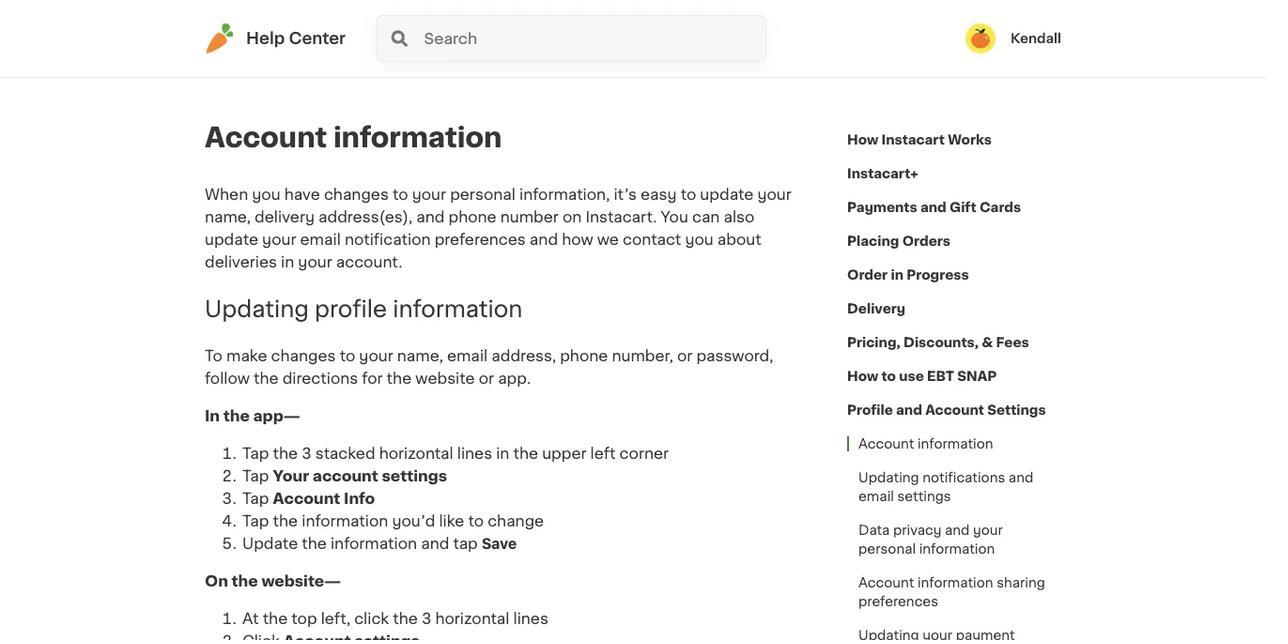 Task type: locate. For each thing, give the bounding box(es) containing it.
1 vertical spatial settings
[[898, 490, 952, 504]]

1 horizontal spatial account information
[[859, 438, 994, 451]]

website
[[416, 371, 475, 386]]

1 vertical spatial name,
[[397, 348, 443, 363]]

account information down profile and account settings link
[[859, 438, 994, 451]]

changes
[[324, 187, 389, 202], [271, 348, 336, 363]]

update up deliveries
[[205, 232, 258, 247]]

to right like
[[468, 514, 484, 529]]

the
[[254, 371, 279, 386], [387, 371, 412, 386], [223, 409, 250, 424], [273, 446, 298, 461], [513, 446, 538, 461], [273, 514, 298, 529], [302, 537, 327, 552], [232, 574, 258, 589], [263, 612, 288, 627], [393, 612, 418, 627]]

account
[[205, 125, 327, 151], [926, 404, 985, 417], [859, 438, 915, 451], [273, 491, 340, 506], [859, 577, 915, 590]]

Search search field
[[422, 16, 766, 61]]

on
[[563, 210, 582, 225]]

0 vertical spatial changes
[[324, 187, 389, 202]]

changes up directions on the left bottom of page
[[271, 348, 336, 363]]

0 vertical spatial you
[[252, 187, 281, 202]]

1 horizontal spatial in
[[496, 446, 510, 461]]

number
[[501, 210, 559, 225]]

name, inside to make changes to your name, email address, phone number, or password, follow the directions for the website or app.
[[397, 348, 443, 363]]

0 vertical spatial how
[[848, 133, 879, 147]]

name, inside when you have changes to your personal information, it's easy to update your name, delivery address(es), and phone number on instacart. you can also update your email notification preferences and how we contact you about deliveries in your account.
[[205, 210, 251, 225]]

lines inside tap the 3 stacked horizontal lines in the upper left corner tap your account settings tap account info tap the information you'd like to change update the information and tap save
[[457, 446, 493, 461]]

0 horizontal spatial personal
[[450, 187, 516, 202]]

2 horizontal spatial email
[[859, 490, 894, 504]]

account information
[[205, 125, 502, 151], [859, 438, 994, 451]]

changes inside to make changes to your name, email address, phone number, or password, follow the directions for the website or app.
[[271, 348, 336, 363]]

preferences down 'data privacy and your personal information'
[[859, 596, 939, 609]]

1 vertical spatial changes
[[271, 348, 336, 363]]

0 horizontal spatial email
[[300, 232, 341, 247]]

settings up privacy
[[898, 490, 952, 504]]

horizontal up you'd
[[379, 446, 454, 461]]

1 vertical spatial account information
[[859, 438, 994, 451]]

0 horizontal spatial or
[[479, 371, 494, 386]]

phone inside to make changes to your name, email address, phone number, or password, follow the directions for the website or app.
[[560, 348, 608, 363]]

account information sharing preferences
[[859, 577, 1046, 609]]

1 horizontal spatial or
[[677, 348, 693, 363]]

instacart+
[[848, 167, 919, 180]]

0 horizontal spatial you
[[252, 187, 281, 202]]

instacart+ link
[[848, 157, 919, 191]]

contact
[[623, 232, 682, 247]]

2 how from the top
[[848, 370, 879, 383]]

account information sharing preferences link
[[848, 567, 1062, 619]]

information,
[[520, 187, 610, 202]]

account up have
[[205, 125, 327, 151]]

deliveries
[[205, 255, 277, 270]]

and
[[921, 201, 947, 214], [416, 210, 445, 225], [530, 232, 558, 247], [896, 404, 923, 417], [1009, 472, 1034, 485], [945, 524, 970, 537], [421, 537, 449, 552]]

horizontal down the tap
[[435, 612, 510, 627]]

instacart image
[[205, 23, 235, 54]]

3
[[302, 446, 312, 461], [422, 612, 432, 627]]

progress
[[907, 269, 969, 282]]

0 vertical spatial lines
[[457, 446, 493, 461]]

kendall
[[1011, 32, 1062, 45]]

your down delivery at the left top of page
[[262, 232, 296, 247]]

1 vertical spatial horizontal
[[435, 612, 510, 627]]

the right at
[[263, 612, 288, 627]]

to up directions on the left bottom of page
[[340, 348, 355, 363]]

how to use ebt snap link
[[848, 360, 997, 394]]

and right privacy
[[945, 524, 970, 537]]

in down delivery at the left top of page
[[281, 255, 294, 270]]

how for how instacart works
[[848, 133, 879, 147]]

and right notifications
[[1009, 472, 1034, 485]]

save
[[482, 535, 517, 553]]

corner
[[620, 446, 669, 461]]

or left app.
[[479, 371, 494, 386]]

updating inside updating notifications and email settings
[[859, 472, 920, 485]]

phone left number,
[[560, 348, 608, 363]]

changes up address(es),
[[324, 187, 389, 202]]

update
[[700, 187, 754, 202], [205, 232, 258, 247]]

notification
[[345, 232, 431, 247]]

1 vertical spatial how
[[848, 370, 879, 383]]

1 horizontal spatial lines
[[514, 612, 549, 627]]

account down profile
[[859, 438, 915, 451]]

to make changes to your name, email address, phone number, or password, follow the directions for the website or app.
[[205, 348, 774, 386]]

email up data
[[859, 490, 894, 504]]

lines up like
[[457, 446, 493, 461]]

1 horizontal spatial email
[[447, 348, 488, 363]]

personal
[[450, 187, 516, 202], [859, 543, 916, 556]]

horizontal
[[379, 446, 454, 461], [435, 612, 510, 627]]

0 vertical spatial updating
[[205, 298, 309, 320]]

app.
[[498, 371, 531, 386]]

name, up website
[[397, 348, 443, 363]]

0 horizontal spatial lines
[[457, 446, 493, 461]]

0 vertical spatial update
[[700, 187, 754, 202]]

order in progress link
[[848, 258, 969, 292]]

0 vertical spatial name,
[[205, 210, 251, 225]]

how
[[848, 133, 879, 147], [848, 370, 879, 383]]

in
[[281, 255, 294, 270], [891, 269, 904, 282], [496, 446, 510, 461]]

personal inside when you have changes to your personal information, it's easy to update your name, delivery address(es), and phone number on instacart. you can also update your email notification preferences and how we contact you about deliveries in your account.
[[450, 187, 516, 202]]

to left use
[[882, 370, 896, 383]]

updating down "account information" link
[[859, 472, 920, 485]]

update up also
[[700, 187, 754, 202]]

account down 'ebt'
[[926, 404, 985, 417]]

1 horizontal spatial name,
[[397, 348, 443, 363]]

how instacart works
[[848, 133, 992, 147]]

0 horizontal spatial phone
[[449, 210, 497, 225]]

1 vertical spatial you
[[685, 232, 714, 247]]

horizontal inside tap the 3 stacked horizontal lines in the upper left corner tap your account settings tap account info tap the information you'd like to change update the information and tap save
[[379, 446, 454, 461]]

tap the 3 stacked horizontal lines in the upper left corner tap your account settings tap account info tap the information you'd like to change update the information and tap save
[[242, 446, 673, 553]]

1 horizontal spatial phone
[[560, 348, 608, 363]]

profile
[[315, 298, 387, 320]]

personal down data
[[859, 543, 916, 556]]

notifications
[[923, 472, 1006, 485]]

0 vertical spatial settings
[[382, 469, 447, 484]]

1 horizontal spatial you
[[685, 232, 714, 247]]

how instacart works link
[[848, 123, 992, 157]]

payments and gift cards link
[[848, 191, 1022, 225]]

changes inside when you have changes to your personal information, it's easy to update your name, delivery address(es), and phone number on instacart. you can also update your email notification preferences and how we contact you about deliveries in your account.
[[324, 187, 389, 202]]

in left "upper"
[[496, 446, 510, 461]]

to inside tap the 3 stacked horizontal lines in the upper left corner tap your account settings tap account info tap the information you'd like to change update the information and tap save
[[468, 514, 484, 529]]

1 horizontal spatial updating
[[859, 472, 920, 485]]

phone inside when you have changes to your personal information, it's easy to update your name, delivery address(es), and phone number on instacart. you can also update your email notification preferences and how we contact you about deliveries in your account.
[[449, 210, 497, 225]]

1 vertical spatial email
[[447, 348, 488, 363]]

0 vertical spatial personal
[[450, 187, 516, 202]]

0 horizontal spatial updating
[[205, 298, 309, 320]]

3 right click
[[422, 612, 432, 627]]

preferences inside when you have changes to your personal information, it's easy to update your name, delivery address(es), and phone number on instacart. you can also update your email notification preferences and how we contact you about deliveries in your account.
[[435, 232, 526, 247]]

2 vertical spatial email
[[859, 490, 894, 504]]

help center
[[246, 31, 346, 47]]

preferences down "number" at top left
[[435, 232, 526, 247]]

name,
[[205, 210, 251, 225], [397, 348, 443, 363]]

&
[[982, 336, 993, 350]]

kendall link
[[966, 23, 1062, 54]]

tap
[[242, 446, 269, 461], [242, 469, 269, 484], [242, 491, 269, 506], [242, 514, 269, 529]]

0 vertical spatial account information
[[205, 125, 502, 151]]

1 horizontal spatial 3
[[422, 612, 432, 627]]

1 vertical spatial phone
[[560, 348, 608, 363]]

1 vertical spatial preferences
[[859, 596, 939, 609]]

1 vertical spatial lines
[[514, 612, 549, 627]]

1 vertical spatial update
[[205, 232, 258, 247]]

phone left "number" at top left
[[449, 210, 497, 225]]

0 horizontal spatial in
[[281, 255, 294, 270]]

app—
[[253, 409, 300, 424]]

1 horizontal spatial settings
[[898, 490, 952, 504]]

placing orders link
[[848, 225, 951, 258]]

to inside to make changes to your name, email address, phone number, or password, follow the directions for the website or app.
[[340, 348, 355, 363]]

0 horizontal spatial settings
[[382, 469, 447, 484]]

how up instacart+ link
[[848, 133, 879, 147]]

you up delivery at the left top of page
[[252, 187, 281, 202]]

and up notification
[[416, 210, 445, 225]]

or
[[677, 348, 693, 363], [479, 371, 494, 386]]

1 how from the top
[[848, 133, 879, 147]]

name, down when
[[205, 210, 251, 225]]

data privacy and your personal information
[[859, 524, 1003, 556]]

1 horizontal spatial preferences
[[859, 596, 939, 609]]

0 vertical spatial or
[[677, 348, 693, 363]]

the right 'on'
[[232, 574, 258, 589]]

personal up "number" at top left
[[450, 187, 516, 202]]

user avatar image
[[966, 23, 996, 54]]

order in progress
[[848, 269, 969, 282]]

email up website
[[447, 348, 488, 363]]

top
[[292, 612, 317, 627]]

0 horizontal spatial preferences
[[435, 232, 526, 247]]

personal inside 'data privacy and your personal information'
[[859, 543, 916, 556]]

settings up you'd
[[382, 469, 447, 484]]

settings
[[382, 469, 447, 484], [898, 490, 952, 504]]

2 horizontal spatial in
[[891, 269, 904, 282]]

help center link
[[205, 23, 346, 54]]

0 vertical spatial preferences
[[435, 232, 526, 247]]

or right number,
[[677, 348, 693, 363]]

updating up make at the left
[[205, 298, 309, 320]]

your up the for
[[359, 348, 393, 363]]

0 horizontal spatial update
[[205, 232, 258, 247]]

make
[[226, 348, 267, 363]]

how to use ebt snap
[[848, 370, 997, 383]]

0 horizontal spatial 3
[[302, 446, 312, 461]]

privacy
[[893, 524, 942, 537]]

email inside to make changes to your name, email address, phone number, or password, follow the directions for the website or app.
[[447, 348, 488, 363]]

directions
[[283, 371, 358, 386]]

in the app—
[[205, 409, 300, 424]]

1 vertical spatial personal
[[859, 543, 916, 556]]

and down like
[[421, 537, 449, 552]]

stacked
[[315, 446, 375, 461]]

preferences
[[435, 232, 526, 247], [859, 596, 939, 609]]

lines down the save at the left of the page
[[514, 612, 549, 627]]

in right order
[[891, 269, 904, 282]]

preferences inside account information sharing preferences
[[859, 596, 939, 609]]

1 horizontal spatial update
[[700, 187, 754, 202]]

account down data
[[859, 577, 915, 590]]

your down updating notifications and email settings link
[[973, 524, 1003, 537]]

can
[[692, 210, 720, 225]]

when you have changes to your personal information, it's easy to update your name, delivery address(es), and phone number on instacart. you can also update your email notification preferences and how we contact you about deliveries in your account.
[[205, 187, 792, 270]]

3 tap from the top
[[242, 491, 269, 506]]

0 vertical spatial horizontal
[[379, 446, 454, 461]]

email inside when you have changes to your personal information, it's easy to update your name, delivery address(es), and phone number on instacart. you can also update your email notification preferences and how we contact you about deliveries in your account.
[[300, 232, 341, 247]]

0 vertical spatial email
[[300, 232, 341, 247]]

also
[[724, 210, 755, 225]]

0 vertical spatial 3
[[302, 446, 312, 461]]

account information up have
[[205, 125, 502, 151]]

1 horizontal spatial personal
[[859, 543, 916, 556]]

updating notifications and email settings
[[859, 472, 1034, 504]]

in
[[205, 409, 220, 424]]

payments
[[848, 201, 918, 214]]

email down delivery at the left top of page
[[300, 232, 341, 247]]

account down your on the left bottom of the page
[[273, 491, 340, 506]]

1 vertical spatial updating
[[859, 472, 920, 485]]

snap
[[958, 370, 997, 383]]

phone
[[449, 210, 497, 225], [560, 348, 608, 363]]

0 horizontal spatial name,
[[205, 210, 251, 225]]

0 vertical spatial phone
[[449, 210, 497, 225]]

to
[[393, 187, 408, 202], [681, 187, 697, 202], [340, 348, 355, 363], [882, 370, 896, 383], [468, 514, 484, 529]]

how up profile
[[848, 370, 879, 383]]

you down can at top right
[[685, 232, 714, 247]]

the up your on the left bottom of the page
[[273, 446, 298, 461]]

like
[[439, 514, 465, 529]]

3 up your on the left bottom of the page
[[302, 446, 312, 461]]

lines
[[457, 446, 493, 461], [514, 612, 549, 627]]



Task type: vqa. For each thing, say whether or not it's contained in the screenshot.
'tab panel' containing Holiday deals for you
no



Task type: describe. For each thing, give the bounding box(es) containing it.
delivery
[[255, 210, 315, 225]]

about
[[718, 232, 762, 247]]

address(es),
[[319, 210, 413, 225]]

number,
[[612, 348, 674, 363]]

sharing
[[997, 577, 1046, 590]]

account inside account information sharing preferences
[[859, 577, 915, 590]]

0 horizontal spatial account information
[[205, 125, 502, 151]]

address,
[[492, 348, 556, 363]]

account information link
[[848, 428, 1005, 461]]

instacart
[[882, 133, 945, 147]]

password,
[[697, 348, 774, 363]]

when
[[205, 187, 248, 202]]

tap
[[453, 537, 478, 552]]

the left "upper"
[[513, 446, 538, 461]]

how
[[562, 232, 594, 247]]

change
[[488, 514, 544, 529]]

1 vertical spatial 3
[[422, 612, 432, 627]]

information inside 'data privacy and your personal information'
[[920, 543, 995, 556]]

ebt
[[927, 370, 955, 383]]

to up you
[[681, 187, 697, 202]]

for
[[362, 371, 383, 386]]

help
[[246, 31, 285, 47]]

and inside 'data privacy and your personal information'
[[945, 524, 970, 537]]

left
[[591, 446, 616, 461]]

the down make at the left
[[254, 371, 279, 386]]

pricing, discounts, & fees
[[848, 336, 1030, 350]]

it's
[[614, 187, 637, 202]]

account.
[[336, 255, 402, 270]]

delivery
[[848, 303, 906, 316]]

on
[[205, 574, 228, 589]]

instacart.
[[586, 210, 657, 225]]

4 tap from the top
[[242, 514, 269, 529]]

how for how to use ebt snap
[[848, 370, 879, 383]]

works
[[948, 133, 992, 147]]

and down use
[[896, 404, 923, 417]]

updating profile information
[[205, 298, 523, 320]]

account
[[313, 469, 378, 484]]

your up notification
[[412, 187, 446, 202]]

you'd
[[392, 514, 435, 529]]

profile
[[848, 404, 893, 417]]

the up "website—"
[[302, 537, 327, 552]]

payments and gift cards
[[848, 201, 1022, 214]]

at the top left, click the 3 horizontal lines
[[242, 612, 549, 627]]

2 tap from the top
[[242, 469, 269, 484]]

info
[[344, 491, 375, 506]]

1 vertical spatial or
[[479, 371, 494, 386]]

update
[[242, 537, 298, 552]]

use
[[899, 370, 924, 383]]

your up the about
[[758, 187, 792, 202]]

data
[[859, 524, 890, 537]]

orders
[[903, 235, 951, 248]]

email inside updating notifications and email settings
[[859, 490, 894, 504]]

and inside tap the 3 stacked horizontal lines in the upper left corner tap your account settings tap account info tap the information you'd like to change update the information and tap save
[[421, 537, 449, 552]]

updating for updating notifications and email settings
[[859, 472, 920, 485]]

discounts,
[[904, 336, 979, 350]]

your left the account.
[[298, 255, 332, 270]]

profile and account settings link
[[848, 394, 1046, 428]]

fees
[[996, 336, 1030, 350]]

click
[[354, 612, 389, 627]]

delivery link
[[848, 292, 906, 326]]

in inside tap the 3 stacked horizontal lines in the upper left corner tap your account settings tap account info tap the information you'd like to change update the information and tap save
[[496, 446, 510, 461]]

at
[[242, 612, 259, 627]]

have
[[284, 187, 320, 202]]

pricing, discounts, & fees link
[[848, 326, 1030, 360]]

your inside 'data privacy and your personal information'
[[973, 524, 1003, 537]]

your
[[273, 469, 309, 484]]

you
[[661, 210, 689, 225]]

1 tap from the top
[[242, 446, 269, 461]]

in inside when you have changes to your personal information, it's easy to update your name, delivery address(es), and phone number on instacart. you can also update your email notification preferences and how we contact you about deliveries in your account.
[[281, 255, 294, 270]]

left,
[[321, 612, 351, 627]]

updating for updating profile information
[[205, 298, 309, 320]]

website—
[[262, 574, 341, 589]]

updating notifications and email settings link
[[848, 461, 1062, 514]]

the up the update
[[273, 514, 298, 529]]

information inside account information sharing preferences
[[918, 577, 994, 590]]

center
[[289, 31, 346, 47]]

placing orders
[[848, 235, 951, 248]]

order
[[848, 269, 888, 282]]

the right click
[[393, 612, 418, 627]]

easy
[[641, 187, 677, 202]]

to up address(es),
[[393, 187, 408, 202]]

and left 'gift'
[[921, 201, 947, 214]]

the right in
[[223, 409, 250, 424]]

and inside updating notifications and email settings
[[1009, 472, 1034, 485]]

cards
[[980, 201, 1022, 214]]

profile and account settings
[[848, 404, 1046, 417]]

your inside to make changes to your name, email address, phone number, or password, follow the directions for the website or app.
[[359, 348, 393, 363]]

data privacy and your personal information link
[[848, 514, 1062, 567]]

and down "number" at top left
[[530, 232, 558, 247]]

account inside tap the 3 stacked horizontal lines in the upper left corner tap your account settings tap account info tap the information you'd like to change update the information and tap save
[[273, 491, 340, 506]]

on the website—
[[205, 574, 341, 589]]

the right the for
[[387, 371, 412, 386]]

to
[[205, 348, 223, 363]]

pricing,
[[848, 336, 901, 350]]

settings inside updating notifications and email settings
[[898, 490, 952, 504]]

placing
[[848, 235, 900, 248]]

follow
[[205, 371, 250, 386]]

3 inside tap the 3 stacked horizontal lines in the upper left corner tap your account settings tap account info tap the information you'd like to change update the information and tap save
[[302, 446, 312, 461]]

settings inside tap the 3 stacked horizontal lines in the upper left corner tap your account settings tap account info tap the information you'd like to change update the information and tap save
[[382, 469, 447, 484]]



